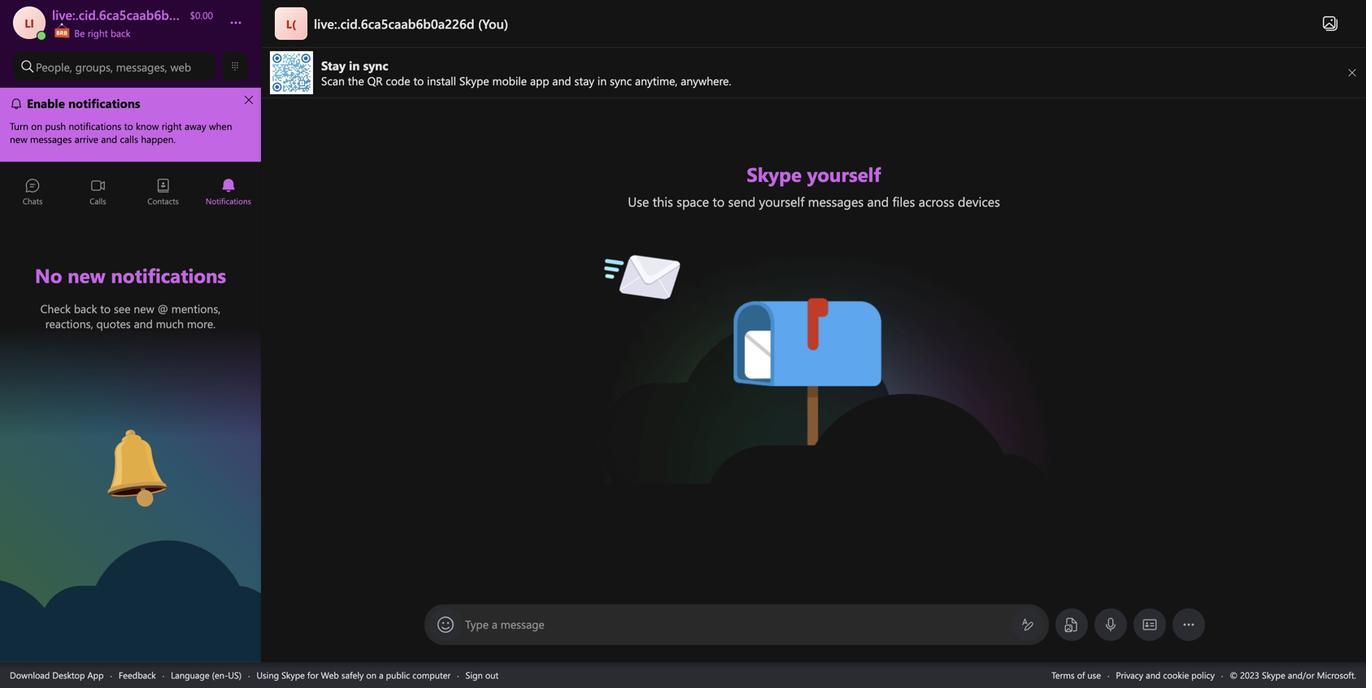 Task type: locate. For each thing, give the bounding box(es) containing it.
terms
[[1052, 670, 1075, 682]]

Type a message text field
[[466, 617, 1009, 634]]

privacy
[[1116, 670, 1144, 682]]

be right back button
[[52, 23, 213, 39]]

privacy and cookie policy
[[1116, 670, 1215, 682]]

download
[[10, 670, 50, 682]]

1 horizontal spatial a
[[492, 617, 498, 632]]

out
[[485, 670, 499, 682]]

desktop
[[52, 670, 85, 682]]

web
[[170, 59, 191, 74]]

us)
[[228, 670, 242, 682]]

sign out
[[466, 670, 499, 682]]

a right on
[[379, 670, 384, 682]]

be
[[74, 26, 85, 39]]

of
[[1077, 670, 1085, 682]]

terms of use link
[[1052, 670, 1101, 682]]

privacy and cookie policy link
[[1116, 670, 1215, 682]]

public
[[386, 670, 410, 682]]

0 horizontal spatial a
[[379, 670, 384, 682]]

right
[[88, 26, 108, 39]]

a right type at the bottom
[[492, 617, 498, 632]]

download desktop app
[[10, 670, 104, 682]]

sign
[[466, 670, 483, 682]]

using
[[257, 670, 279, 682]]

safely
[[342, 670, 364, 682]]

groups,
[[75, 59, 113, 74]]

messages,
[[116, 59, 167, 74]]

back
[[111, 26, 131, 39]]

for
[[307, 670, 319, 682]]

(you)
[[478, 15, 509, 32]]

and
[[1146, 670, 1161, 682]]

people, groups, messages, web
[[36, 59, 191, 74]]

language (en-us) link
[[171, 670, 242, 682]]

terms of use
[[1052, 670, 1101, 682]]

live:.cid.6ca5caab6b0a226d
[[314, 15, 475, 32]]

a
[[492, 617, 498, 632], [379, 670, 384, 682]]

cookie
[[1164, 670, 1189, 682]]

0 vertical spatial a
[[492, 617, 498, 632]]

tab list
[[0, 171, 261, 216]]

bell
[[82, 425, 103, 443]]



Task type: vqa. For each thing, say whether or not it's contained in the screenshot.
type
yes



Task type: describe. For each thing, give the bounding box(es) containing it.
sign out link
[[466, 670, 499, 682]]

message
[[501, 617, 545, 632]]

on
[[366, 670, 377, 682]]

skype
[[281, 670, 305, 682]]

policy
[[1192, 670, 1215, 682]]

type
[[465, 617, 489, 632]]

feedback link
[[119, 670, 156, 682]]

be right back
[[72, 26, 131, 39]]

app
[[87, 670, 104, 682]]

computer
[[413, 670, 451, 682]]

using skype for web safely on a public computer link
[[257, 670, 451, 682]]

use
[[1088, 670, 1101, 682]]

feedback
[[119, 670, 156, 682]]

download desktop app link
[[10, 670, 104, 682]]

(en-
[[212, 670, 228, 682]]

language
[[171, 670, 210, 682]]

people, groups, messages, web button
[[13, 52, 216, 81]]

using skype for web safely on a public computer
[[257, 670, 451, 682]]

1 vertical spatial a
[[379, 670, 384, 682]]

type a message
[[465, 617, 545, 632]]

people,
[[36, 59, 72, 74]]

live:.cid.6ca5caab6b0a226d (you)
[[314, 15, 509, 32]]

web
[[321, 670, 339, 682]]

language (en-us)
[[171, 670, 242, 682]]



